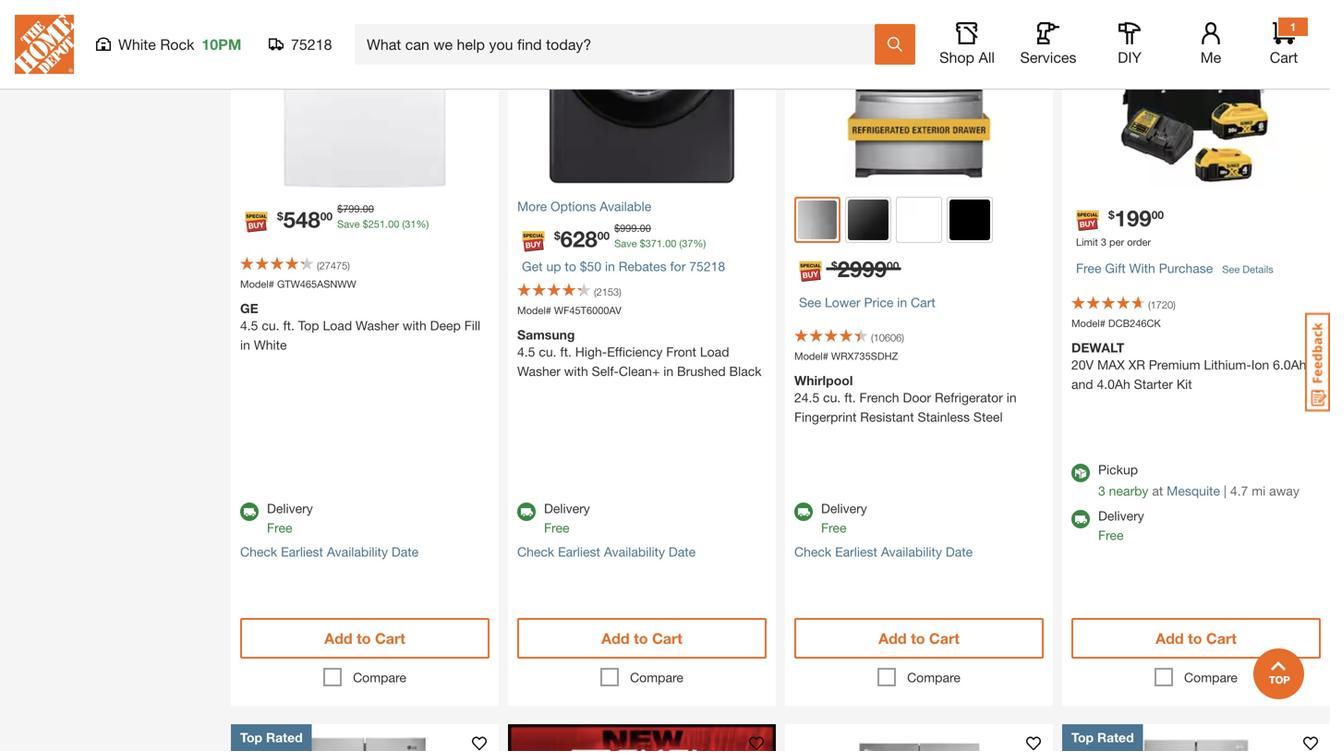 Task type: locate. For each thing, give the bounding box(es) containing it.
$ up 'model# gtw465asnww'
[[277, 210, 283, 223]]

2 add to cart button from the left
[[517, 618, 767, 659]]

ion
[[1252, 357, 1270, 372]]

3 add to cart button from the left
[[795, 618, 1044, 659]]

limit 3 per order
[[1076, 236, 1151, 248]]

2 availability from the left
[[604, 544, 665, 559]]

shop all
[[940, 49, 995, 66]]

cu. for 628
[[539, 344, 557, 359]]

(
[[402, 218, 405, 230], [679, 237, 682, 249], [317, 260, 319, 272], [594, 286, 597, 298], [1148, 299, 1151, 311], [871, 332, 874, 344]]

2 available shipping image from the left
[[517, 503, 536, 521]]

1 horizontal spatial rated
[[1098, 730, 1134, 745]]

model# gtw465asnww
[[240, 278, 356, 290]]

0 horizontal spatial available shipping image
[[240, 503, 259, 521]]

1 date from the left
[[392, 544, 419, 559]]

0 vertical spatial washer
[[356, 318, 399, 333]]

( up the "dcb246ck"
[[1148, 299, 1151, 311]]

0 horizontal spatial %)
[[416, 218, 429, 230]]

0 vertical spatial with
[[403, 318, 427, 333]]

2 horizontal spatial ft.
[[845, 390, 856, 405]]

add to cart for available shipping icon corresponding to 4.5 cu. ft. high-efficiency front load washer with self-clean+ in brushed black "image"
[[602, 630, 683, 647]]

4.5 inside the ge 4.5 cu. ft. top load washer with deep fill in white
[[240, 318, 258, 333]]

top inside the ge 4.5 cu. ft. top load washer with deep fill in white
[[298, 318, 319, 333]]

dewalt 20v max xr premium lithium-ion 6.0ah and 4.0ah starter kit
[[1072, 340, 1307, 392]]

save for $ 799 . 00 save $ 251 . 00 ( 31 %)
[[337, 218, 360, 230]]

see inside button
[[799, 295, 821, 310]]

at
[[1152, 483, 1164, 498]]

1 horizontal spatial available shipping image
[[1072, 510, 1090, 528]]

0 vertical spatial 3
[[1101, 236, 1107, 248]]

0 horizontal spatial ft.
[[283, 318, 295, 333]]

4 add to cart button from the left
[[1072, 618, 1321, 659]]

delivery for available shipping icon for 4.5 cu. ft. top load washer with deep fill in white image
[[267, 501, 313, 516]]

2 horizontal spatial check earliest availability date link
[[795, 542, 973, 562]]

2 horizontal spatial cu.
[[823, 390, 841, 405]]

white inside the ge 4.5 cu. ft. top load washer with deep fill in white
[[254, 337, 287, 352]]

( for ( 2153 )
[[594, 286, 597, 298]]

1 vertical spatial white
[[254, 337, 287, 352]]

1 horizontal spatial check earliest availability date link
[[517, 542, 696, 562]]

see lower price in cart button
[[799, 285, 1039, 320]]

available shipping image
[[795, 503, 813, 521], [1072, 510, 1090, 528]]

0 vertical spatial 75218
[[291, 36, 332, 53]]

. left 31
[[385, 218, 388, 230]]

0 horizontal spatial check
[[240, 544, 277, 559]]

resistant
[[860, 409, 914, 425]]

1 horizontal spatial with
[[564, 364, 588, 379]]

compare for the 24.5 cu. ft. french door refrigerator in fingerprint resistant stainless steel image
[[907, 670, 961, 685]]

%) inside $ 799 . 00 save $ 251 . 00 ( 31 %)
[[416, 218, 429, 230]]

cu. inside the samsung 4.5 cu. ft. high-efficiency front load washer with self-clean+ in brushed black
[[539, 344, 557, 359]]

delivery free
[[267, 501, 313, 535], [544, 501, 590, 535], [821, 501, 867, 535], [1099, 508, 1145, 543]]

load inside the ge 4.5 cu. ft. top load washer with deep fill in white
[[323, 318, 352, 333]]

2 check from the left
[[517, 544, 555, 559]]

0 horizontal spatial white
[[118, 36, 156, 53]]

1 horizontal spatial %)
[[693, 237, 706, 249]]

delivery free for the left available shipping image
[[821, 501, 867, 535]]

compare up 27 cu. ft. smart counter-depth max french door refrigerator with internal water dispenser in printproof stainless steel image
[[907, 670, 961, 685]]

) down get up to $50 in  rebates for 75218 button
[[619, 286, 622, 298]]

compare up m18 fuel 18v lithium-ion brushless cordless hammer drill and impact driver combo kit (2-tool) with 2 batteries image
[[630, 670, 684, 685]]

75218 right 10pm
[[291, 36, 332, 53]]

$ for 2999
[[832, 259, 838, 272]]

ft. inside the samsung 4.5 cu. ft. high-efficiency front load washer with self-clean+ in brushed black
[[560, 344, 572, 359]]

with down high-
[[564, 364, 588, 379]]

3 down 'pickup'
[[1099, 483, 1106, 498]]

1 vertical spatial cu.
[[539, 344, 557, 359]]

2 horizontal spatial top
[[1072, 730, 1094, 745]]

1 horizontal spatial available shipping image
[[517, 503, 536, 521]]

$ up up
[[554, 229, 561, 242]]

nearby
[[1109, 483, 1149, 498]]

$ inside $ 2999 00
[[832, 259, 838, 272]]

. right $ 548 00
[[360, 203, 363, 215]]

with inside the ge 4.5 cu. ft. top load washer with deep fill in white
[[403, 318, 427, 333]]

compare up 28 cu. ft. 3 door french door refrigerator with ice and water dispenser and craft ice in printproof stainless steel image
[[353, 670, 406, 685]]

purchase
[[1159, 261, 1213, 276]]

0 vertical spatial white
[[118, 36, 156, 53]]

0 horizontal spatial check earliest availability date link
[[240, 542, 419, 562]]

00 inside $ 2999 00
[[887, 259, 899, 272]]

75218 right for
[[690, 259, 725, 274]]

1 available shipping image from the left
[[240, 503, 259, 521]]

31
[[405, 218, 416, 230]]

delivery free for right available shipping image
[[1099, 508, 1145, 543]]

check for 2999
[[795, 544, 832, 559]]

$ inside "$ 199 00"
[[1109, 208, 1115, 221]]

2 add from the left
[[602, 630, 630, 647]]

1 horizontal spatial 75218
[[690, 259, 725, 274]]

see left details
[[1223, 264, 1240, 276]]

fingerprint
[[795, 409, 857, 425]]

0 horizontal spatial washer
[[356, 318, 399, 333]]

pickup 3 nearby at mesquite | 4.7 mi away
[[1099, 462, 1300, 498]]

white left rock
[[118, 36, 156, 53]]

( up for
[[679, 237, 682, 249]]

save for $ 999 . 00 save $ 371 . 00 ( 37 %) get up to $50 in  rebates for 75218
[[614, 237, 637, 249]]

What can we help you find today? search field
[[367, 25, 874, 64]]

0 horizontal spatial with
[[403, 318, 427, 333]]

799
[[343, 203, 360, 215]]

1 horizontal spatial load
[[700, 344, 729, 359]]

to for 4.5 cu. ft. top load washer with deep fill in white image
[[357, 630, 371, 647]]

1 vertical spatial load
[[700, 344, 729, 359]]

delivery for the left available shipping image
[[821, 501, 867, 516]]

1 horizontal spatial ft.
[[560, 344, 572, 359]]

2 horizontal spatial check
[[795, 544, 832, 559]]

available shipping image
[[240, 503, 259, 521], [517, 503, 536, 521]]

%) right 251
[[416, 218, 429, 230]]

1 add from the left
[[324, 630, 353, 647]]

1 horizontal spatial date
[[669, 544, 696, 559]]

more
[[517, 199, 547, 214]]

2 horizontal spatial earliest
[[835, 544, 878, 559]]

with left deep
[[403, 318, 427, 333]]

1 horizontal spatial earliest
[[558, 544, 601, 559]]

00 inside $ 548 00
[[320, 210, 333, 223]]

1 horizontal spatial cu.
[[539, 344, 557, 359]]

add to cart
[[324, 630, 405, 647], [602, 630, 683, 647], [879, 630, 960, 647], [1156, 630, 1237, 647]]

check earliest availability date for 2999
[[795, 544, 973, 559]]

delivery free for available shipping icon for 4.5 cu. ft. top load washer with deep fill in white image
[[267, 501, 313, 535]]

check earliest availability date for 628
[[517, 544, 696, 559]]

4.5 cu. ft. high-efficiency front load washer with self-clean+ in brushed black image
[[508, 0, 776, 188]]

load
[[323, 318, 352, 333], [700, 344, 729, 359]]

model# up whirlpool
[[795, 350, 829, 362]]

dewalt
[[1072, 340, 1125, 355]]

1 rated from the left
[[266, 730, 303, 745]]

3 check earliest availability date from the left
[[795, 544, 973, 559]]

me button
[[1182, 22, 1241, 67]]

0 horizontal spatial check earliest availability date
[[240, 544, 419, 559]]

ft. inside 'whirlpool 24.5 cu. ft. french door refrigerator in fingerprint resistant stainless steel'
[[845, 390, 856, 405]]

0 horizontal spatial top rated
[[240, 730, 303, 745]]

top
[[298, 318, 319, 333], [240, 730, 263, 745], [1072, 730, 1094, 745]]

1 horizontal spatial check
[[517, 544, 555, 559]]

washer left deep
[[356, 318, 399, 333]]

ge
[[240, 301, 258, 316]]

load down gtw465asnww
[[323, 318, 352, 333]]

model# for model# gtw465asnww
[[240, 278, 274, 290]]

$50
[[580, 259, 602, 274]]

1 horizontal spatial save
[[614, 237, 637, 249]]

2 horizontal spatial date
[[946, 544, 973, 559]]

)
[[348, 260, 350, 272], [619, 286, 622, 298], [1174, 299, 1176, 311], [902, 332, 904, 344]]

1 vertical spatial %)
[[693, 237, 706, 249]]

( 27475 )
[[317, 260, 350, 272]]

3 check earliest availability date link from the left
[[795, 542, 973, 562]]

high-
[[575, 344, 607, 359]]

ft. left high-
[[560, 344, 572, 359]]

1 vertical spatial save
[[614, 237, 637, 249]]

washer down samsung at left
[[517, 364, 561, 379]]

2 vertical spatial ft.
[[845, 390, 856, 405]]

0 horizontal spatial earliest
[[281, 544, 323, 559]]

3 date from the left
[[946, 544, 973, 559]]

( for ( 1720 )
[[1148, 299, 1151, 311]]

1 vertical spatial washer
[[517, 364, 561, 379]]

2 date from the left
[[669, 544, 696, 559]]

$ down "available"
[[614, 222, 620, 234]]

( up wf45t6000av
[[594, 286, 597, 298]]

1 top rated from the left
[[240, 730, 303, 745]]

1 compare from the left
[[353, 670, 406, 685]]

6.0ah
[[1273, 357, 1307, 372]]

4 add from the left
[[1156, 630, 1184, 647]]

) down see lower price in cart button
[[902, 332, 904, 344]]

kit
[[1177, 377, 1193, 392]]

0 horizontal spatial rated
[[266, 730, 303, 745]]

( for ( 10606 )
[[871, 332, 874, 344]]

cu. down samsung at left
[[539, 344, 557, 359]]

available for pickup image
[[1072, 464, 1090, 482]]

washer inside the samsung 4.5 cu. ft. high-efficiency front load washer with self-clean+ in brushed black
[[517, 364, 561, 379]]

in down front
[[664, 364, 674, 379]]

1 horizontal spatial see
[[1223, 264, 1240, 276]]

( up gtw465asnww
[[317, 260, 319, 272]]

the home depot logo image
[[15, 15, 74, 74]]

save down the 799
[[337, 218, 360, 230]]

2 add to cart from the left
[[602, 630, 683, 647]]

1 vertical spatial 4.5
[[517, 344, 535, 359]]

options
[[551, 199, 596, 214]]

27 cu. ft. smart counter-depth max french door refrigerator with internal water dispenser in printproof stainless steel image
[[785, 724, 1053, 751]]

$ up lower
[[832, 259, 838, 272]]

to for 4.5 cu. ft. high-efficiency front load washer with self-clean+ in brushed black "image"
[[634, 630, 648, 647]]

1 horizontal spatial washer
[[517, 364, 561, 379]]

save inside $ 999 . 00 save $ 371 . 00 ( 37 %) get up to $50 in  rebates for 75218
[[614, 237, 637, 249]]

stainless
[[918, 409, 970, 425]]

delivery free for available shipping icon corresponding to 4.5 cu. ft. high-efficiency front load washer with self-clean+ in brushed black "image"
[[544, 501, 590, 535]]

2 check earliest availability date from the left
[[517, 544, 696, 559]]

get
[[522, 259, 543, 274]]

1 horizontal spatial white
[[254, 337, 287, 352]]

ft. down 'model# gtw465asnww'
[[283, 318, 295, 333]]

white
[[118, 36, 156, 53], [254, 337, 287, 352]]

4.5 inside the samsung 4.5 cu. ft. high-efficiency front load washer with self-clean+ in brushed black
[[517, 344, 535, 359]]

( right 251
[[402, 218, 405, 230]]

) down the free gift with purchase see details
[[1174, 299, 1176, 311]]

3 availability from the left
[[881, 544, 942, 559]]

%) right 371
[[693, 237, 706, 249]]

( up the wrx735sdhz in the top right of the page
[[871, 332, 874, 344]]

ft. for 2999
[[845, 390, 856, 405]]

$ for 628
[[554, 229, 561, 242]]

0 horizontal spatial load
[[323, 318, 352, 333]]

$ inside $ 628 00
[[554, 229, 561, 242]]

with
[[1130, 261, 1156, 276]]

in right price
[[897, 295, 907, 310]]

see left lower
[[799, 295, 821, 310]]

2 earliest from the left
[[558, 544, 601, 559]]

1 horizontal spatial 4.5
[[517, 344, 535, 359]]

save
[[337, 218, 360, 230], [614, 237, 637, 249]]

availability for 628
[[604, 544, 665, 559]]

4 compare from the left
[[1185, 670, 1238, 685]]

mesquite link
[[1167, 483, 1221, 498]]

in inside button
[[897, 295, 907, 310]]

0 vertical spatial save
[[337, 218, 360, 230]]

compare for 4.5 cu. ft. high-efficiency front load washer with self-clean+ in brushed black "image"
[[630, 670, 684, 685]]

548
[[283, 206, 320, 232]]

rated for 30 in. w 22 cu. ft. french door refrigerator with ice maker in stainless steel image
[[1098, 730, 1134, 745]]

1 vertical spatial with
[[564, 364, 588, 379]]

add to cart button for available shipping icon corresponding to 4.5 cu. ft. high-efficiency front load washer with self-clean+ in brushed black "image"
[[517, 618, 767, 659]]

rebates
[[619, 259, 667, 274]]

$ for 548
[[277, 210, 283, 223]]

$ 799 . 00 save $ 251 . 00 ( 31 %)
[[337, 203, 429, 230]]

00
[[363, 203, 374, 215], [1152, 208, 1164, 221], [320, 210, 333, 223], [388, 218, 399, 230], [640, 222, 651, 234], [598, 229, 610, 242], [665, 237, 677, 249], [887, 259, 899, 272]]

3 earliest from the left
[[835, 544, 878, 559]]

( for ( 27475 )
[[317, 260, 319, 272]]

1 horizontal spatial check earliest availability date
[[517, 544, 696, 559]]

. down more options available link
[[637, 222, 640, 234]]

0 horizontal spatial date
[[392, 544, 419, 559]]

load up brushed
[[700, 344, 729, 359]]

2 horizontal spatial check earliest availability date
[[795, 544, 973, 559]]

0 horizontal spatial 4.5
[[240, 318, 258, 333]]

) for ( 10606 )
[[902, 332, 904, 344]]

details
[[1243, 264, 1274, 276]]

( inside $ 999 . 00 save $ 371 . 00 ( 37 %) get up to $50 in  rebates for 75218
[[679, 237, 682, 249]]

1 availability from the left
[[327, 544, 388, 559]]

) for ( 27475 )
[[348, 260, 350, 272]]

3 check from the left
[[795, 544, 832, 559]]

cart for 4.5 cu. ft. top load washer with deep fill in white image
[[375, 630, 405, 647]]

2 compare from the left
[[630, 670, 684, 685]]

cu. down 'model# gtw465asnww'
[[262, 318, 280, 333]]

75218 inside button
[[291, 36, 332, 53]]

0 horizontal spatial cu.
[[262, 318, 280, 333]]

save down 999
[[614, 237, 637, 249]]

top rated
[[240, 730, 303, 745], [1072, 730, 1134, 745]]

0 horizontal spatial save
[[337, 218, 360, 230]]

in right $50
[[605, 259, 615, 274]]

0 vertical spatial see
[[1223, 264, 1240, 276]]

in inside the ge 4.5 cu. ft. top load washer with deep fill in white
[[240, 337, 250, 352]]

in down ge
[[240, 337, 250, 352]]

delivery
[[267, 501, 313, 516], [544, 501, 590, 516], [821, 501, 867, 516], [1099, 508, 1145, 523]]

$ 628 00
[[554, 225, 610, 252]]

4 add to cart from the left
[[1156, 630, 1237, 647]]

ge 4.5 cu. ft. top load washer with deep fill in white
[[240, 301, 481, 352]]

2 check earliest availability date link from the left
[[517, 542, 696, 562]]

whirlpool 24.5 cu. ft. french door refrigerator in fingerprint resistant stainless steel
[[795, 373, 1017, 425]]

in inside 'whirlpool 24.5 cu. ft. french door refrigerator in fingerprint resistant stainless steel'
[[1007, 390, 1017, 405]]

diy button
[[1100, 22, 1160, 67]]

1 add to cart button from the left
[[240, 618, 490, 659]]

in inside the samsung 4.5 cu. ft. high-efficiency front load washer with self-clean+ in brushed black
[[664, 364, 674, 379]]

2 rated from the left
[[1098, 730, 1134, 745]]

.
[[360, 203, 363, 215], [385, 218, 388, 230], [637, 222, 640, 234], [663, 237, 665, 249]]

me
[[1201, 49, 1222, 66]]

wrx735sdhz
[[831, 350, 898, 362]]

3 for nearby
[[1099, 483, 1106, 498]]

in right refrigerator
[[1007, 390, 1017, 405]]

cu. down whirlpool
[[823, 390, 841, 405]]

cu.
[[262, 318, 280, 333], [539, 344, 557, 359], [823, 390, 841, 405]]

1 horizontal spatial top
[[298, 318, 319, 333]]

model# up ge
[[240, 278, 274, 290]]

compare up 30 in. w 22 cu. ft. french door refrigerator with ice maker in stainless steel image
[[1185, 670, 1238, 685]]

model# wf45t6000av
[[517, 304, 622, 316]]

to
[[565, 259, 576, 274], [357, 630, 371, 647], [634, 630, 648, 647], [911, 630, 925, 647], [1188, 630, 1203, 647]]

earliest for 2999
[[835, 544, 878, 559]]

services
[[1021, 49, 1077, 66]]

30 in. w 22 cu. ft. french door refrigerator with ice maker in stainless steel image
[[1063, 724, 1330, 751]]

%) inside $ 999 . 00 save $ 371 . 00 ( 37 %) get up to $50 in  rebates for 75218
[[693, 237, 706, 249]]

) up gtw465asnww
[[348, 260, 350, 272]]

$ up limit 3 per order
[[1109, 208, 1115, 221]]

1 add to cart from the left
[[324, 630, 405, 647]]

model# up samsung at left
[[517, 304, 551, 316]]

75218
[[291, 36, 332, 53], [690, 259, 725, 274]]

0 vertical spatial %)
[[416, 218, 429, 230]]

cu. inside 'whirlpool 24.5 cu. ft. french door refrigerator in fingerprint resistant stainless steel'
[[823, 390, 841, 405]]

save inside $ 799 . 00 save $ 251 . 00 ( 31 %)
[[337, 218, 360, 230]]

with inside the samsung 4.5 cu. ft. high-efficiency front load washer with self-clean+ in brushed black
[[564, 364, 588, 379]]

to for "20v max xr premium lithium-ion 6.0ah and 4.0ah starter kit" image
[[1188, 630, 1203, 647]]

delivery for available shipping icon corresponding to 4.5 cu. ft. high-efficiency front load washer with self-clean+ in brushed black "image"
[[544, 501, 590, 516]]

4.0ah
[[1097, 377, 1131, 392]]

self-
[[592, 364, 619, 379]]

up
[[546, 259, 561, 274]]

add for the 24.5 cu. ft. french door refrigerator in fingerprint resistant stainless steel image
[[879, 630, 907, 647]]

$ right $ 548 00
[[337, 203, 343, 215]]

add to cart button for "available for pickup" icon
[[1072, 618, 1321, 659]]

2 horizontal spatial availability
[[881, 544, 942, 559]]

4.5 down samsung at left
[[517, 344, 535, 359]]

$ for 799
[[337, 203, 343, 215]]

1 vertical spatial see
[[799, 295, 821, 310]]

free gift with purchase see details
[[1076, 261, 1274, 276]]

2 top rated from the left
[[1072, 730, 1134, 745]]

$ inside $ 548 00
[[277, 210, 283, 223]]

0 vertical spatial 4.5
[[240, 318, 258, 333]]

3 inside the pickup 3 nearby at mesquite | 4.7 mi away
[[1099, 483, 1106, 498]]

in
[[605, 259, 615, 274], [897, 295, 907, 310], [240, 337, 250, 352], [664, 364, 674, 379], [1007, 390, 1017, 405]]

0 vertical spatial cu.
[[262, 318, 280, 333]]

mesquite
[[1167, 483, 1221, 498]]

4.5 down ge
[[240, 318, 258, 333]]

date for 628
[[669, 544, 696, 559]]

add to cart for "available for pickup" icon
[[1156, 630, 1237, 647]]

2 vertical spatial cu.
[[823, 390, 841, 405]]

0 horizontal spatial see
[[799, 295, 821, 310]]

0 vertical spatial load
[[323, 318, 352, 333]]

rated
[[266, 730, 303, 745], [1098, 730, 1134, 745]]

3 compare from the left
[[907, 670, 961, 685]]

2999
[[838, 255, 887, 282]]

check earliest availability date link for 628
[[517, 542, 696, 562]]

feedback link image
[[1306, 312, 1331, 412]]

ft. left french
[[845, 390, 856, 405]]

1 check earliest availability date link from the left
[[240, 542, 419, 562]]

white down ge
[[254, 337, 287, 352]]

free for 4.5 cu. ft. high-efficiency front load washer with self-clean+ in brushed black "image"
[[544, 520, 570, 535]]

1 check from the left
[[240, 544, 277, 559]]

3 add to cart from the left
[[879, 630, 960, 647]]

3 add from the left
[[879, 630, 907, 647]]

3 left per
[[1101, 236, 1107, 248]]

add to cart button
[[240, 618, 490, 659], [517, 618, 767, 659], [795, 618, 1044, 659], [1072, 618, 1321, 659]]

0 horizontal spatial availability
[[327, 544, 388, 559]]

1 horizontal spatial availability
[[604, 544, 665, 559]]

model# up the dewalt
[[1072, 317, 1106, 329]]

add
[[324, 630, 353, 647], [602, 630, 630, 647], [879, 630, 907, 647], [1156, 630, 1184, 647]]

0 horizontal spatial top
[[240, 730, 263, 745]]

0 horizontal spatial 75218
[[291, 36, 332, 53]]

add for 4.5 cu. ft. high-efficiency front load washer with self-clean+ in brushed black "image"
[[602, 630, 630, 647]]

model# wrx735sdhz
[[795, 350, 898, 362]]

$ left 31
[[363, 218, 368, 230]]

availability
[[327, 544, 388, 559], [604, 544, 665, 559], [881, 544, 942, 559]]

see inside the free gift with purchase see details
[[1223, 264, 1240, 276]]

1 vertical spatial 3
[[1099, 483, 1106, 498]]

1 vertical spatial ft.
[[560, 344, 572, 359]]

$
[[337, 203, 343, 215], [1109, 208, 1115, 221], [277, 210, 283, 223], [363, 218, 368, 230], [614, 222, 620, 234], [554, 229, 561, 242], [640, 237, 646, 249], [832, 259, 838, 272]]

earliest for 628
[[558, 544, 601, 559]]

away
[[1270, 483, 1300, 498]]

1 vertical spatial 75218
[[690, 259, 725, 274]]

1 horizontal spatial top rated
[[1072, 730, 1134, 745]]

add for "20v max xr premium lithium-ion 6.0ah and 4.0ah starter kit" image
[[1156, 630, 1184, 647]]

earliest
[[281, 544, 323, 559], [558, 544, 601, 559], [835, 544, 878, 559]]

0 vertical spatial ft.
[[283, 318, 295, 333]]



Task type: describe. For each thing, give the bounding box(es) containing it.
top rated for 30 in. w 22 cu. ft. french door refrigerator with ice maker in stainless steel image
[[1072, 730, 1134, 745]]

availability for 2999
[[881, 544, 942, 559]]

cart inside button
[[911, 295, 936, 310]]

rock
[[160, 36, 194, 53]]

mi
[[1252, 483, 1266, 498]]

628
[[561, 225, 598, 252]]

27475
[[319, 260, 348, 272]]

free for 4.5 cu. ft. top load washer with deep fill in white image
[[267, 520, 292, 535]]

%) for $ 799 . 00 save $ 251 . 00 ( 31 %)
[[416, 218, 429, 230]]

white rock 10pm
[[118, 36, 241, 53]]

$ 999 . 00 save $ 371 . 00 ( 37 %) get up to $50 in  rebates for 75218
[[522, 222, 725, 274]]

free gift with purchase button
[[1076, 250, 1213, 287]]

%) for $ 999 . 00 save $ 371 . 00 ( 37 %) get up to $50 in  rebates for 75218
[[693, 237, 706, 249]]

and
[[1072, 377, 1094, 392]]

24.5 cu. ft. french door refrigerator in fingerprint resistant stainless steel image
[[785, 0, 1053, 188]]

10606
[[874, 332, 902, 344]]

shop
[[940, 49, 975, 66]]

fingerprint resistant stainless steel image
[[798, 200, 837, 239]]

model# for model# wrx735sdhz
[[795, 350, 829, 362]]

rated for 28 cu. ft. 3 door french door refrigerator with ice and water dispenser and craft ice in printproof stainless steel image
[[266, 730, 303, 745]]

washer inside the ge 4.5 cu. ft. top load washer with deep fill in white
[[356, 318, 399, 333]]

75218 button
[[269, 35, 333, 54]]

for
[[670, 259, 686, 274]]

model# for model# wf45t6000av
[[517, 304, 551, 316]]

cu. inside the ge 4.5 cu. ft. top load washer with deep fill in white
[[262, 318, 280, 333]]

get up to $50 in  rebates for 75218 button
[[522, 259, 725, 274]]

4.5 for 4.5 cu. ft. high-efficiency front load washer with self-clean+ in brushed black
[[517, 344, 535, 359]]

shop all button
[[938, 22, 997, 67]]

available
[[600, 199, 652, 214]]

compare for "20v max xr premium lithium-ion 6.0ah and 4.0ah starter kit" image
[[1185, 670, 1238, 685]]

cart for "20v max xr premium lithium-ion 6.0ah and 4.0ah starter kit" image
[[1207, 630, 1237, 647]]

3 for per
[[1101, 236, 1107, 248]]

white image
[[899, 200, 940, 240]]

free for the 24.5 cu. ft. french door refrigerator in fingerprint resistant stainless steel image
[[821, 520, 847, 535]]

1 earliest from the left
[[281, 544, 323, 559]]

1720
[[1151, 299, 1174, 311]]

251
[[368, 218, 385, 230]]

1
[[1290, 20, 1297, 33]]

diy
[[1118, 49, 1142, 66]]

20v max xr premium lithium-ion 6.0ah and 4.0ah starter kit image
[[1063, 0, 1330, 188]]

cart for the 24.5 cu. ft. french door refrigerator in fingerprint resistant stainless steel image
[[929, 630, 960, 647]]

samsung 4.5 cu. ft. high-efficiency front load washer with self-clean+ in brushed black
[[517, 327, 762, 379]]

gtw465asnww
[[277, 278, 356, 290]]

to inside $ 999 . 00 save $ 371 . 00 ( 37 %) get up to $50 in  rebates for 75218
[[565, 259, 576, 274]]

see details button
[[1223, 253, 1274, 287]]

4.5 cu. ft. top load washer with deep fill in white image
[[231, 0, 499, 188]]

samsung
[[517, 327, 575, 342]]

) for ( 1720 )
[[1174, 299, 1176, 311]]

$ 199 00
[[1109, 205, 1164, 231]]

price
[[864, 295, 894, 310]]

per
[[1110, 236, 1125, 248]]

max
[[1098, 357, 1125, 372]]

lithium-
[[1204, 357, 1252, 372]]

limit
[[1076, 236, 1098, 248]]

cart for 4.5 cu. ft. high-efficiency front load washer with self-clean+ in brushed black "image"
[[652, 630, 683, 647]]

( inside $ 799 . 00 save $ 251 . 00 ( 31 %)
[[402, 218, 405, 230]]

1 check earliest availability date from the left
[[240, 544, 419, 559]]

deep
[[430, 318, 461, 333]]

199
[[1115, 205, 1152, 231]]

$ up rebates in the top of the page
[[640, 237, 646, 249]]

28 cu. ft. 3 door french door refrigerator with ice and water dispenser and craft ice in printproof stainless steel image
[[231, 724, 499, 751]]

. left 37
[[663, 237, 665, 249]]

services button
[[1019, 22, 1078, 67]]

top for 30 in. w 22 cu. ft. french door refrigerator with ice maker in stainless steel image
[[1072, 730, 1094, 745]]

add to cart button for the left available shipping image
[[795, 618, 1044, 659]]

top for 28 cu. ft. 3 door french door refrigerator with ice and water dispenser and craft ice in printproof stainless steel image
[[240, 730, 263, 745]]

2153
[[597, 286, 619, 298]]

door
[[903, 390, 931, 405]]

gift
[[1105, 261, 1126, 276]]

cu. for 2999
[[823, 390, 841, 405]]

add to cart for available shipping icon for 4.5 cu. ft. top load washer with deep fill in white image
[[324, 630, 405, 647]]

refrigerator
[[935, 390, 1003, 405]]

75218 inside $ 999 . 00 save $ 371 . 00 ( 37 %) get up to $50 in  rebates for 75218
[[690, 259, 725, 274]]

cart 1
[[1270, 20, 1298, 66]]

fingerprint resistant black stainless image
[[848, 200, 889, 240]]

in inside $ 999 . 00 save $ 371 . 00 ( 37 %) get up to $50 in  rebates for 75218
[[605, 259, 615, 274]]

ft. for 628
[[560, 344, 572, 359]]

( 2153 )
[[594, 286, 622, 298]]

4.5 for 4.5 cu. ft. top load washer with deep fill in white
[[240, 318, 258, 333]]

999
[[620, 222, 637, 234]]

date for 2999
[[946, 544, 973, 559]]

order
[[1127, 236, 1151, 248]]

00 inside $ 628 00
[[598, 229, 610, 242]]

$ for 199
[[1109, 208, 1115, 221]]

brushed
[[677, 364, 726, 379]]

top rated for 28 cu. ft. 3 door french door refrigerator with ice and water dispenser and craft ice in printproof stainless steel image
[[240, 730, 303, 745]]

efficiency
[[607, 344, 663, 359]]

10pm
[[202, 36, 241, 53]]

model# for model# dcb246ck
[[1072, 317, 1106, 329]]

$ for 999
[[614, 222, 620, 234]]

premium
[[1149, 357, 1201, 372]]

add for 4.5 cu. ft. top load washer with deep fill in white image
[[324, 630, 353, 647]]

wf45t6000av
[[554, 304, 622, 316]]

to for the 24.5 cu. ft. french door refrigerator in fingerprint resistant stainless steel image
[[911, 630, 925, 647]]

check for 628
[[517, 544, 555, 559]]

dcb246ck
[[1109, 317, 1161, 329]]

( 1720 )
[[1148, 299, 1176, 311]]

steel
[[974, 409, 1003, 425]]

20v
[[1072, 357, 1094, 372]]

m18 fuel 18v lithium-ion brushless cordless hammer drill and impact driver combo kit (2-tool) with 2 batteries image
[[508, 724, 776, 751]]

37
[[682, 237, 693, 249]]

check earliest availability date link for 2999
[[795, 542, 973, 562]]

xr
[[1129, 357, 1146, 372]]

$ 2999 00
[[832, 255, 899, 282]]

all
[[979, 49, 995, 66]]

fill
[[465, 318, 481, 333]]

add to cart for the left available shipping image
[[879, 630, 960, 647]]

add to cart button for available shipping icon for 4.5 cu. ft. top load washer with deep fill in white image
[[240, 618, 490, 659]]

lower
[[825, 295, 861, 310]]

model# dcb246ck
[[1072, 317, 1161, 329]]

whirlpool
[[795, 373, 853, 388]]

$ 548 00
[[277, 206, 333, 232]]

clean+
[[619, 364, 660, 379]]

24.5
[[795, 390, 820, 405]]

4.7
[[1231, 483, 1249, 498]]

compare for 4.5 cu. ft. top load washer with deep fill in white image
[[353, 670, 406, 685]]

available shipping image for 4.5 cu. ft. top load washer with deep fill in white image
[[240, 503, 259, 521]]

ft. inside the ge 4.5 cu. ft. top load washer with deep fill in white
[[283, 318, 295, 333]]

load inside the samsung 4.5 cu. ft. high-efficiency front load washer with self-clean+ in brushed black
[[700, 344, 729, 359]]

00 inside "$ 199 00"
[[1152, 208, 1164, 221]]

french
[[860, 390, 900, 405]]

0 horizontal spatial available shipping image
[[795, 503, 813, 521]]

) for ( 2153 )
[[619, 286, 622, 298]]

black image
[[950, 200, 990, 240]]

available shipping image for 4.5 cu. ft. high-efficiency front load washer with self-clean+ in brushed black "image"
[[517, 503, 536, 521]]

pickup
[[1099, 462, 1138, 477]]

starter
[[1134, 377, 1173, 392]]

delivery for right available shipping image
[[1099, 508, 1145, 523]]

more options available
[[517, 199, 652, 214]]



Task type: vqa. For each thing, say whether or not it's contained in the screenshot.
10
no



